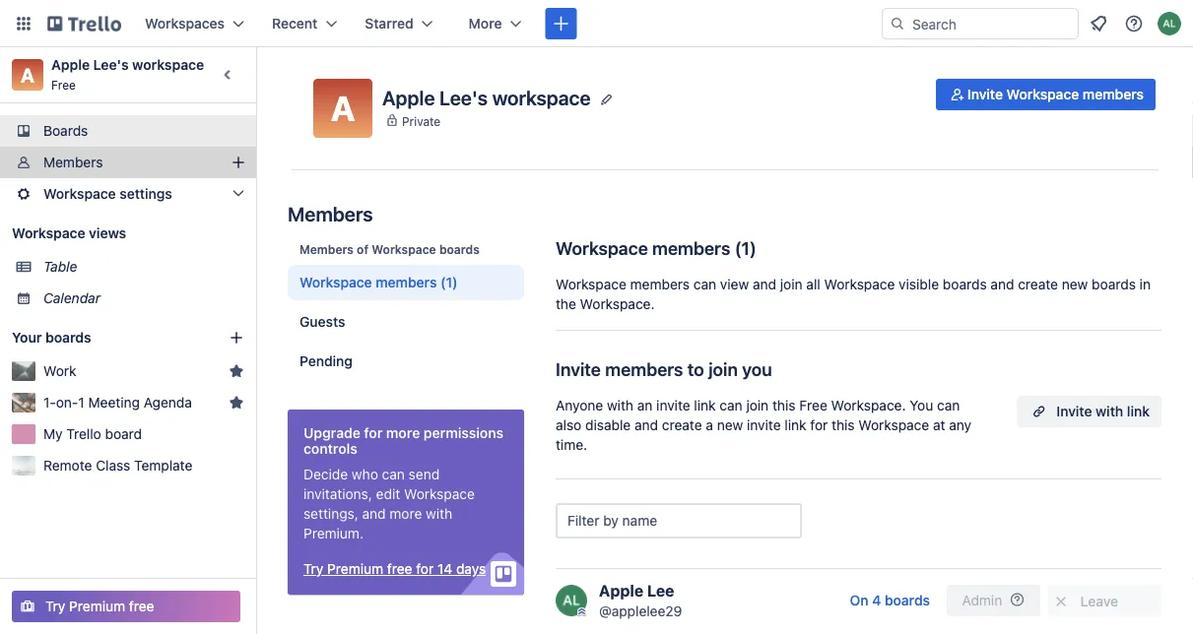 Task type: vqa. For each thing, say whether or not it's contained in the screenshot.
the top Workspace Members
yes



Task type: describe. For each thing, give the bounding box(es) containing it.
try premium free
[[45, 599, 154, 615]]

private
[[402, 114, 441, 128]]

permissions
[[424, 425, 504, 442]]

starred button
[[353, 8, 445, 39]]

workspaces
[[145, 15, 225, 32]]

the
[[556, 296, 577, 313]]

members inside button
[[1083, 86, 1145, 103]]

1 vertical spatial this
[[832, 418, 855, 434]]

on 4 boards link
[[842, 586, 940, 617]]

try for try premium free
[[45, 599, 65, 615]]

1-on-1 meeting agenda
[[43, 395, 192, 411]]

14
[[438, 561, 453, 578]]

template
[[134, 458, 193, 474]]

decide
[[304, 467, 348, 483]]

any
[[950, 418, 972, 434]]

sm image
[[948, 85, 968, 105]]

1 vertical spatial join
[[709, 359, 738, 380]]

0 horizontal spatial workspace members
[[300, 275, 437, 291]]

)
[[750, 238, 757, 259]]

apple lee (applelee29) image
[[1158, 12, 1182, 35]]

of
[[357, 243, 369, 256]]

add board image
[[229, 330, 244, 346]]

a
[[706, 418, 714, 434]]

new inside workspace members can view and join all workspace visible boards and create new boards in the workspace.
[[1063, 277, 1089, 293]]

more button
[[457, 8, 534, 39]]

guests
[[300, 314, 345, 330]]

calendar
[[43, 290, 101, 307]]

pending link
[[288, 344, 524, 380]]

on
[[850, 593, 869, 609]]

sm image
[[1052, 592, 1072, 612]]

to
[[688, 359, 705, 380]]

workspace settings
[[43, 186, 172, 202]]

remote
[[43, 458, 92, 474]]

apple for apple lee's workspace
[[383, 86, 435, 109]]

0 horizontal spatial link
[[694, 398, 716, 414]]

create board or workspace image
[[552, 14, 571, 34]]

invitations,
[[304, 487, 373, 503]]

lee
[[648, 582, 675, 601]]

a button
[[314, 79, 373, 138]]

my
[[43, 426, 63, 443]]

time.
[[556, 437, 588, 453]]

@applelee29
[[599, 604, 683, 620]]

send
[[409, 467, 440, 483]]

work button
[[43, 362, 221, 382]]

all
[[807, 277, 821, 293]]

workspace settings button
[[0, 178, 256, 210]]

disable
[[586, 418, 631, 434]]

workspace members can view and join all workspace visible boards and create new boards in the workspace.
[[556, 277, 1151, 313]]

0 horizontal spatial this
[[773, 398, 796, 414]]

free inside the apple lee's workspace free
[[51, 78, 76, 92]]

table
[[43, 259, 77, 275]]

( 1 )
[[735, 238, 757, 259]]

upgrade for more permissions controls decide who can send invitations, edit workspace settings, and more with premium.
[[304, 425, 504, 542]]

workspace. inside workspace members can view and join all workspace visible boards and create new boards in the workspace.
[[580, 296, 655, 313]]

meeting
[[88, 395, 140, 411]]

apple lee's workspace link
[[51, 57, 204, 73]]

table link
[[43, 257, 244, 277]]

premium.
[[304, 526, 364, 542]]

starred icon image for work
[[229, 364, 244, 380]]

a for a link
[[21, 63, 35, 86]]

0 vertical spatial more
[[386, 425, 420, 442]]

members link
[[0, 147, 256, 178]]

calendar link
[[43, 289, 244, 309]]

your boards
[[12, 330, 91, 346]]

0 vertical spatial invite
[[657, 398, 691, 414]]

try premium free for 14 days button
[[304, 560, 486, 580]]

search image
[[890, 16, 906, 32]]

leave link
[[1049, 586, 1162, 617]]

your boards with 4 items element
[[12, 326, 199, 350]]

controls
[[304, 441, 358, 457]]

my trello board
[[43, 426, 142, 443]]

more
[[469, 15, 502, 32]]

admin
[[963, 593, 1003, 609]]

new inside anyone with an invite link can join this free workspace. you can also disable and create a new invite link for this workspace at any time.
[[717, 418, 744, 434]]

settings
[[120, 186, 172, 202]]

view
[[721, 277, 749, 293]]

can down 'you' at the bottom of page
[[720, 398, 743, 414]]

2 vertical spatial members
[[300, 243, 354, 256]]

members inside workspace members can view and join all workspace visible boards and create new boards in the workspace.
[[631, 277, 690, 293]]

edit
[[376, 487, 400, 503]]

apple for apple lee's workspace free
[[51, 57, 90, 73]]

1 inside "button"
[[78, 395, 85, 411]]

members of workspace boards
[[300, 243, 480, 256]]

and inside upgrade for more permissions controls decide who can send invitations, edit workspace settings, and more with premium.
[[362, 506, 386, 523]]

class
[[96, 458, 130, 474]]

boards link
[[0, 115, 256, 147]]

remote class template link
[[43, 456, 244, 476]]

apple lee @applelee29
[[599, 582, 683, 620]]

leave
[[1081, 594, 1119, 610]]

boards up (1)
[[440, 243, 480, 256]]

remote class template
[[43, 458, 193, 474]]

workspace for apple lee's workspace free
[[132, 57, 204, 73]]

apple lee's workspace
[[383, 86, 591, 109]]

premium for try premium free for 14 days
[[327, 561, 384, 578]]

1-on-1 meeting agenda button
[[43, 393, 221, 413]]

1 horizontal spatial 1
[[742, 238, 750, 259]]

workspace inside invite workspace members button
[[1007, 86, 1080, 103]]

workspace for apple lee's workspace
[[493, 86, 591, 109]]



Task type: locate. For each thing, give the bounding box(es) containing it.
0 vertical spatial workspace
[[132, 57, 204, 73]]

board
[[105, 426, 142, 443]]

create
[[1019, 277, 1059, 293], [662, 418, 703, 434]]

1 vertical spatial create
[[662, 418, 703, 434]]

for inside anyone with an invite link can join this free workspace. you can also disable and create a new invite link for this workspace at any time.
[[811, 418, 828, 434]]

1 horizontal spatial with
[[607, 398, 634, 414]]

0 vertical spatial workspace members
[[556, 238, 731, 259]]

1 horizontal spatial join
[[747, 398, 769, 414]]

1 up trello at the bottom left of the page
[[78, 395, 85, 411]]

guests link
[[288, 305, 524, 340]]

apple inside apple lee @applelee29
[[599, 582, 644, 601]]

invite inside button
[[968, 86, 1004, 103]]

boards up the work
[[45, 330, 91, 346]]

and right view
[[753, 277, 777, 293]]

anyone with an invite link can join this free workspace. you can also disable and create a new invite link for this workspace at any time.
[[556, 398, 972, 453]]

0 horizontal spatial with
[[426, 506, 453, 523]]

boards
[[440, 243, 480, 256], [943, 277, 987, 293], [1092, 277, 1137, 293], [45, 330, 91, 346], [885, 593, 931, 609]]

boards right the visible
[[943, 277, 987, 293]]

create inside anyone with an invite link can join this free workspace. you can also disable and create a new invite link for this workspace at any time.
[[662, 418, 703, 434]]

workspace down create board or workspace image
[[493, 86, 591, 109]]

workspace. inside anyone with an invite link can join this free workspace. you can also disable and create a new invite link for this workspace at any time.
[[832, 398, 906, 414]]

with inside upgrade for more permissions controls decide who can send invitations, edit workspace settings, and more with premium.
[[426, 506, 453, 523]]

members left view
[[631, 277, 690, 293]]

lee's
[[93, 57, 129, 73], [440, 86, 488, 109]]

lee's down back to home image in the left top of the page
[[93, 57, 129, 73]]

0 vertical spatial apple
[[51, 57, 90, 73]]

members up of
[[288, 202, 373, 225]]

members inside members link
[[43, 154, 103, 171]]

boards inside on 4 boards link
[[885, 593, 931, 609]]

a for a button
[[331, 88, 355, 129]]

1 horizontal spatial invite
[[747, 418, 781, 434]]

starred icon image for 1-on-1 meeting agenda
[[229, 395, 244, 411]]

lee's up private
[[440, 86, 488, 109]]

0 horizontal spatial premium
[[69, 599, 125, 615]]

can left view
[[694, 277, 717, 293]]

workspace. left "you"
[[832, 398, 906, 414]]

2 horizontal spatial apple
[[599, 582, 644, 601]]

1 horizontal spatial a
[[331, 88, 355, 129]]

1 vertical spatial try
[[45, 599, 65, 615]]

Search field
[[906, 9, 1079, 38]]

on 4 boards
[[850, 593, 931, 609]]

my trello board link
[[43, 425, 244, 445]]

apple inside the apple lee's workspace free
[[51, 57, 90, 73]]

upgrade
[[304, 425, 361, 442]]

members down members of workspace boards on the left of the page
[[376, 275, 437, 291]]

workspace inside upgrade for more permissions controls decide who can send invitations, edit workspace settings, and more with premium.
[[404, 487, 475, 503]]

0 vertical spatial 1
[[742, 238, 750, 259]]

apple up @applelee29
[[599, 582, 644, 601]]

premium
[[327, 561, 384, 578], [69, 599, 125, 615]]

0 vertical spatial starred icon image
[[229, 364, 244, 380]]

1 horizontal spatial apple
[[383, 86, 435, 109]]

days
[[456, 561, 486, 578]]

join right to
[[709, 359, 738, 380]]

members down 0 notifications icon on the right top
[[1083, 86, 1145, 103]]

0 vertical spatial workspace.
[[580, 296, 655, 313]]

for inside upgrade for more permissions controls decide who can send invitations, edit workspace settings, and more with premium.
[[364, 425, 383, 442]]

with
[[607, 398, 634, 414], [1096, 404, 1124, 420], [426, 506, 453, 523]]

0 horizontal spatial free
[[51, 78, 76, 92]]

workspace.
[[580, 296, 655, 313], [832, 398, 906, 414]]

members up an
[[606, 359, 684, 380]]

back to home image
[[47, 8, 121, 39]]

0 horizontal spatial join
[[709, 359, 738, 380]]

0 notifications image
[[1087, 12, 1111, 35]]

also
[[556, 418, 582, 434]]

workspace members left (
[[556, 238, 731, 259]]

workspace. right the
[[580, 296, 655, 313]]

1 horizontal spatial lee's
[[440, 86, 488, 109]]

1 vertical spatial a
[[331, 88, 355, 129]]

and down an
[[635, 418, 659, 434]]

invite
[[968, 86, 1004, 103], [556, 359, 601, 380], [1057, 404, 1093, 420]]

free inside anyone with an invite link can join this free workspace. you can also disable and create a new invite link for this workspace at any time.
[[800, 398, 828, 414]]

invite with link
[[1057, 404, 1150, 420]]

who
[[352, 467, 378, 483]]

workspace navigation collapse icon image
[[215, 61, 243, 89]]

1 vertical spatial workspace members
[[300, 275, 437, 291]]

members
[[43, 154, 103, 171], [288, 202, 373, 225], [300, 243, 354, 256]]

can up edit in the bottom left of the page
[[382, 467, 405, 483]]

invite right a
[[747, 418, 781, 434]]

with inside anyone with an invite link can join this free workspace. you can also disable and create a new invite link for this workspace at any time.
[[607, 398, 634, 414]]

link
[[694, 398, 716, 414], [1128, 404, 1150, 420], [785, 418, 807, 434]]

more up send
[[386, 425, 420, 442]]

an
[[638, 398, 653, 414]]

0 vertical spatial lee's
[[93, 57, 129, 73]]

1 horizontal spatial premium
[[327, 561, 384, 578]]

more down edit in the bottom left of the page
[[390, 506, 422, 523]]

premium for try premium free
[[69, 599, 125, 615]]

join left all
[[781, 277, 803, 293]]

starred icon image
[[229, 364, 244, 380], [229, 395, 244, 411]]

a
[[21, 63, 35, 86], [331, 88, 355, 129]]

invite for invite with link
[[1057, 404, 1093, 420]]

and down edit in the bottom left of the page
[[362, 506, 386, 523]]

apple down back to home image in the left top of the page
[[51, 57, 90, 73]]

0 vertical spatial try
[[304, 561, 324, 578]]

0 vertical spatial join
[[781, 277, 803, 293]]

invite inside button
[[1057, 404, 1093, 420]]

1 vertical spatial workspace
[[493, 86, 591, 109]]

free inside try premium free for 14 days button
[[387, 561, 413, 578]]

2 vertical spatial apple
[[599, 582, 644, 601]]

with for anyone
[[607, 398, 634, 414]]

2 starred icon image from the top
[[229, 395, 244, 411]]

join down 'you' at the bottom of page
[[747, 398, 769, 414]]

your
[[12, 330, 42, 346]]

1 horizontal spatial workspace
[[493, 86, 591, 109]]

lee's inside the apple lee's workspace free
[[93, 57, 129, 73]]

0 vertical spatial premium
[[327, 561, 384, 578]]

invite members to join you
[[556, 359, 773, 380]]

0 vertical spatial a
[[21, 63, 35, 86]]

1 vertical spatial more
[[390, 506, 422, 523]]

1 vertical spatial premium
[[69, 599, 125, 615]]

1 horizontal spatial workspace.
[[832, 398, 906, 414]]

can inside upgrade for more permissions controls decide who can send invitations, edit workspace settings, and more with premium.
[[382, 467, 405, 483]]

can up the at
[[938, 398, 961, 414]]

0 horizontal spatial create
[[662, 418, 703, 434]]

with for invite
[[1096, 404, 1124, 420]]

1 vertical spatial starred icon image
[[229, 395, 244, 411]]

try for try premium free for 14 days
[[304, 561, 324, 578]]

new left in
[[1063, 277, 1089, 293]]

invite
[[657, 398, 691, 414], [747, 418, 781, 434]]

1 vertical spatial members
[[288, 202, 373, 225]]

workspace inside the apple lee's workspace free
[[132, 57, 204, 73]]

you
[[743, 359, 773, 380]]

0 vertical spatial new
[[1063, 277, 1089, 293]]

recent button
[[260, 8, 349, 39]]

join inside workspace members can view and join all workspace visible boards and create new boards in the workspace.
[[781, 277, 803, 293]]

apple
[[51, 57, 90, 73], [383, 86, 435, 109], [599, 582, 644, 601]]

free inside try premium free button
[[129, 599, 154, 615]]

boards right 4
[[885, 593, 931, 609]]

members down boards
[[43, 154, 103, 171]]

0 vertical spatial free
[[387, 561, 413, 578]]

2 horizontal spatial with
[[1096, 404, 1124, 420]]

try premium free button
[[12, 592, 241, 623]]

1 vertical spatial free
[[129, 599, 154, 615]]

0 horizontal spatial invite
[[657, 398, 691, 414]]

workspace inside workspace settings popup button
[[43, 186, 116, 202]]

and right the visible
[[991, 277, 1015, 293]]

1 vertical spatial new
[[717, 418, 744, 434]]

0 horizontal spatial for
[[364, 425, 383, 442]]

0 horizontal spatial 1
[[78, 395, 85, 411]]

invite for invite workspace members
[[968, 86, 1004, 103]]

2 horizontal spatial link
[[1128, 404, 1150, 420]]

agenda
[[144, 395, 192, 411]]

settings,
[[304, 506, 359, 523]]

1 horizontal spatial link
[[785, 418, 807, 434]]

0 horizontal spatial new
[[717, 418, 744, 434]]

workspace inside anyone with an invite link can join this free workspace. you can also disable and create a new invite link for this workspace at any time.
[[859, 418, 930, 434]]

for
[[811, 418, 828, 434], [364, 425, 383, 442], [416, 561, 434, 578]]

1 up view
[[742, 238, 750, 259]]

1
[[742, 238, 750, 259], [78, 395, 85, 411]]

0 horizontal spatial apple
[[51, 57, 90, 73]]

Filter by name text field
[[556, 504, 802, 539]]

1 horizontal spatial try
[[304, 561, 324, 578]]

invite with link button
[[1018, 396, 1162, 428]]

join inside anyone with an invite link can join this free workspace. you can also disable and create a new invite link for this workspace at any time.
[[747, 398, 769, 414]]

1 horizontal spatial workspace members
[[556, 238, 731, 259]]

you
[[910, 398, 934, 414]]

apple up private
[[383, 86, 435, 109]]

0 horizontal spatial workspace
[[132, 57, 204, 73]]

open information menu image
[[1125, 14, 1145, 34]]

views
[[89, 225, 126, 242]]

this
[[773, 398, 796, 414], [832, 418, 855, 434]]

workspace
[[1007, 86, 1080, 103], [43, 186, 116, 202], [12, 225, 85, 242], [556, 238, 648, 259], [372, 243, 436, 256], [300, 275, 372, 291], [556, 277, 627, 293], [825, 277, 896, 293], [859, 418, 930, 434], [404, 487, 475, 503]]

a link
[[12, 59, 43, 91]]

create inside workspace members can view and join all workspace visible boards and create new boards in the workspace.
[[1019, 277, 1059, 293]]

workspace members down of
[[300, 275, 437, 291]]

members left (
[[653, 238, 731, 259]]

1 vertical spatial workspace.
[[832, 398, 906, 414]]

workspace views
[[12, 225, 126, 242]]

try premium free for 14 days
[[304, 561, 486, 578]]

workspace down workspaces
[[132, 57, 204, 73]]

and inside anyone with an invite link can join this free workspace. you can also disable and create a new invite link for this workspace at any time.
[[635, 418, 659, 434]]

2 horizontal spatial invite
[[1057, 404, 1093, 420]]

boards
[[43, 123, 88, 139]]

(
[[735, 238, 742, 259]]

free
[[51, 78, 76, 92], [800, 398, 828, 414]]

admin button
[[947, 586, 1041, 617]]

recent
[[272, 15, 318, 32]]

in
[[1140, 277, 1151, 293]]

1 vertical spatial free
[[800, 398, 828, 414]]

2 vertical spatial invite
[[1057, 404, 1093, 420]]

1 horizontal spatial for
[[416, 561, 434, 578]]

0 vertical spatial free
[[51, 78, 76, 92]]

2 vertical spatial join
[[747, 398, 769, 414]]

0 horizontal spatial free
[[129, 599, 154, 615]]

with inside invite with link button
[[1096, 404, 1124, 420]]

1 vertical spatial invite
[[747, 418, 781, 434]]

this member is an admin of this workspace. image
[[578, 608, 587, 617]]

workspaces button
[[133, 8, 256, 39]]

0 vertical spatial members
[[43, 154, 103, 171]]

1 vertical spatial apple
[[383, 86, 435, 109]]

1 horizontal spatial invite
[[968, 86, 1004, 103]]

0 vertical spatial create
[[1019, 277, 1059, 293]]

1 horizontal spatial free
[[387, 561, 413, 578]]

0 horizontal spatial workspace.
[[580, 296, 655, 313]]

0 vertical spatial invite
[[968, 86, 1004, 103]]

2 horizontal spatial join
[[781, 277, 803, 293]]

0 horizontal spatial invite
[[556, 359, 601, 380]]

a inside button
[[331, 88, 355, 129]]

can inside workspace members can view and join all workspace visible boards and create new boards in the workspace.
[[694, 277, 717, 293]]

pending
[[300, 353, 353, 370]]

1 horizontal spatial create
[[1019, 277, 1059, 293]]

new right a
[[717, 418, 744, 434]]

1 horizontal spatial this
[[832, 418, 855, 434]]

more
[[386, 425, 420, 442], [390, 506, 422, 523]]

1 vertical spatial invite
[[556, 359, 601, 380]]

1 starred icon image from the top
[[229, 364, 244, 380]]

apple for apple lee @applelee29
[[599, 582, 644, 601]]

link inside button
[[1128, 404, 1150, 420]]

apple lee's workspace free
[[51, 57, 204, 92]]

0 horizontal spatial try
[[45, 599, 65, 615]]

work
[[43, 363, 76, 380]]

new
[[1063, 277, 1089, 293], [717, 418, 744, 434]]

starred
[[365, 15, 414, 32]]

anyone
[[556, 398, 604, 414]]

lee's for apple lee's workspace free
[[93, 57, 129, 73]]

boards inside your boards with 4 items element
[[45, 330, 91, 346]]

free for try premium free for 14 days
[[387, 561, 413, 578]]

members
[[1083, 86, 1145, 103], [653, 238, 731, 259], [376, 275, 437, 291], [631, 277, 690, 293], [606, 359, 684, 380]]

at
[[934, 418, 946, 434]]

0 horizontal spatial a
[[21, 63, 35, 86]]

for inside button
[[416, 561, 434, 578]]

on-
[[56, 395, 78, 411]]

trello
[[66, 426, 101, 443]]

primary element
[[0, 0, 1194, 47]]

invite workspace members button
[[936, 79, 1156, 110]]

lee's for apple lee's workspace
[[440, 86, 488, 109]]

0 vertical spatial this
[[773, 398, 796, 414]]

free for try premium free
[[129, 599, 154, 615]]

1 horizontal spatial new
[[1063, 277, 1089, 293]]

and
[[753, 277, 777, 293], [991, 277, 1015, 293], [635, 418, 659, 434], [362, 506, 386, 523]]

members left of
[[300, 243, 354, 256]]

boards left in
[[1092, 277, 1137, 293]]

invite for invite members to join you
[[556, 359, 601, 380]]

invite workspace members
[[968, 86, 1145, 103]]

(1)
[[441, 275, 458, 291]]

1 vertical spatial lee's
[[440, 86, 488, 109]]

1 horizontal spatial free
[[800, 398, 828, 414]]

2 horizontal spatial for
[[811, 418, 828, 434]]

invite right an
[[657, 398, 691, 414]]

0 horizontal spatial lee's
[[93, 57, 129, 73]]

1 vertical spatial 1
[[78, 395, 85, 411]]

1-
[[43, 395, 56, 411]]

4
[[873, 593, 882, 609]]



